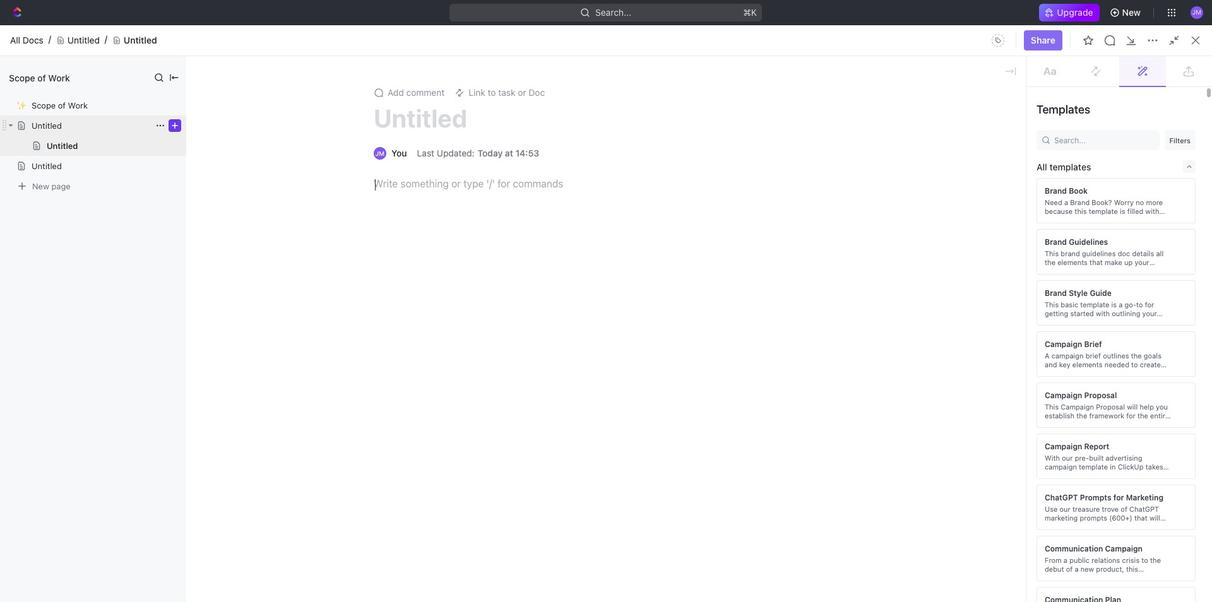 Task type: describe. For each thing, give the bounding box(es) containing it.
1 agency management link from the left
[[215, 164, 518, 184]]

takes
[[1146, 463, 1164, 471]]

search docs button
[[1072, 49, 1150, 69]]

3 column header from the left
[[599, 241, 726, 262]]

template
[[1080, 463, 1109, 471]]

all docs
[[10, 34, 43, 45]]

built
[[1090, 454, 1104, 462]]

campaign proposal
[[1045, 391, 1118, 400]]

guide
[[1091, 288, 1112, 298]]

templates
[[1037, 103, 1091, 116]]

projects link
[[38, 157, 141, 177]]

you
[[1055, 480, 1067, 489]]

clickup
[[1119, 463, 1144, 471]]

favorites
[[10, 77, 43, 87]]

✨
[[16, 100, 27, 110]]

new doc
[[1163, 54, 1200, 64]]

favorites button
[[5, 75, 48, 90]]

team space
[[30, 140, 80, 150]]

link to task or doc button
[[450, 84, 550, 102]]

2 agency management link from the left
[[884, 164, 1187, 184]]

updated:
[[437, 148, 475, 159]]

1 agency from the left
[[296, 169, 327, 179]]

marketing
[[1127, 493, 1164, 503]]

scope of work
[[9, 72, 70, 83]]

27
[[981, 268, 991, 278]]

last
[[417, 148, 435, 159]]

1 row from the top
[[204, 307, 1198, 330]]

sharing
[[1082, 247, 1109, 256]]

chatgpt
[[1045, 493, 1079, 503]]

brand for brand book
[[1045, 186, 1068, 196]]

in
[[1111, 463, 1117, 471]]

✨ button
[[16, 100, 32, 111]]

3 row from the top
[[204, 352, 1198, 375]]

have
[[1088, 480, 1104, 489]]

2 agency management from the left
[[965, 169, 1052, 179]]

advertising
[[1106, 454, 1143, 462]]

docs for search docs
[[1121, 54, 1143, 64]]

campaign for campaign brief
[[1045, 340, 1083, 349]]

sharing row
[[204, 241, 1198, 262]]

✨ scope of work
[[16, 100, 88, 111]]

upgrade link
[[1040, 4, 1100, 21]]

of inside ✨ scope of work
[[58, 100, 66, 111]]

⌘k
[[744, 7, 758, 18]]

last updated: today at 14:53
[[417, 148, 540, 159]]

spaces
[[10, 99, 37, 108]]

tree inside sidebar navigation
[[5, 114, 177, 563]]

you
[[392, 148, 407, 159]]

27 mins ago
[[981, 268, 1030, 278]]

brand for brand style guide
[[1045, 288, 1068, 298]]

communication campaign
[[1045, 544, 1143, 554]]

kpis
[[1115, 472, 1130, 480]]

team space link
[[30, 135, 174, 155]]

5 row from the top
[[204, 398, 1198, 421]]

search...
[[596, 7, 632, 18]]

prompts
[[1081, 493, 1112, 503]]

choosing
[[1071, 472, 1101, 480]]

comment
[[407, 87, 445, 98]]

search docs
[[1090, 54, 1143, 64]]

ago for 24 mins ago
[[1016, 290, 1031, 301]]

care
[[1045, 472, 1060, 480]]

at
[[505, 148, 513, 159]]

team
[[30, 140, 52, 150]]

ago for 27 mins ago
[[1015, 268, 1030, 278]]

brand guidelines
[[1045, 237, 1109, 247]]

new for new doc
[[1163, 54, 1181, 64]]

4 row from the top
[[204, 375, 1198, 398]]

it.
[[1163, 480, 1169, 489]]

today
[[478, 148, 503, 159]]

share
[[1031, 35, 1056, 45]]

pre-
[[1076, 454, 1090, 462]]

mins for 27
[[994, 268, 1013, 278]]

brief
[[1085, 340, 1103, 349]]

jm button
[[1188, 3, 1208, 23]]

Search... text field
[[1044, 131, 1156, 150]]

brand for brand guidelines
[[1045, 237, 1068, 247]]

add
[[388, 87, 404, 98]]

docs for all docs
[[23, 34, 43, 45]]

10 row from the top
[[204, 512, 1198, 534]]

with
[[1045, 454, 1061, 462]]

mins for 24
[[994, 290, 1013, 301]]

or
[[518, 87, 527, 98]]

8 row from the top
[[204, 466, 1198, 489]]

table containing 27 mins ago
[[204, 241, 1198, 534]]

time
[[1136, 480, 1150, 489]]

for
[[1114, 493, 1125, 503]]



Task type: locate. For each thing, give the bounding box(es) containing it.
1 vertical spatial jm
[[376, 150, 385, 157]]

new inside new button
[[1123, 7, 1141, 18]]

2 vertical spatial new
[[32, 181, 49, 191]]

0 vertical spatial ago
[[1015, 268, 1030, 278]]

report
[[1085, 442, 1110, 451]]

27 mins ago row
[[204, 262, 1198, 284]]

all up favorites
[[10, 34, 20, 45]]

ago
[[1015, 268, 1030, 278], [1016, 290, 1031, 301]]

docs
[[23, 34, 43, 45], [212, 54, 232, 64], [1121, 54, 1143, 64]]

guidelines
[[1070, 237, 1109, 247]]

14:53
[[516, 148, 540, 159]]

link
[[469, 87, 486, 98]]

1 vertical spatial scope
[[32, 100, 56, 111]]

campaign for campaign report with our pre-built advertising campaign template in clickup takes care of choosing the kpis to monitor, so you don't have to waste time on it.
[[1045, 442, 1083, 451]]

task
[[499, 87, 516, 98]]

of
[[37, 72, 46, 83], [58, 100, 66, 111], [1062, 472, 1069, 480]]

1 vertical spatial mins
[[994, 290, 1013, 301]]

0 horizontal spatial agency management
[[296, 169, 382, 179]]

0 vertical spatial mins
[[994, 268, 1013, 278]]

brand left book
[[1045, 186, 1068, 196]]

brand
[[1045, 186, 1068, 196], [1045, 237, 1068, 247], [1045, 288, 1068, 298]]

2 row from the top
[[204, 330, 1198, 352]]

scope
[[9, 72, 35, 83], [32, 100, 56, 111]]

1 agency management from the left
[[296, 169, 382, 179]]

campaign report with our pre-built advertising campaign template in clickup takes care of choosing the kpis to monitor, so you don't have to waste time on it.
[[1045, 442, 1169, 489]]

agency
[[296, 169, 327, 179], [965, 169, 996, 179]]

2 management from the left
[[998, 169, 1052, 179]]

0 horizontal spatial jm
[[376, 150, 385, 157]]

all
[[10, 34, 20, 45], [1037, 161, 1048, 172]]

campaign
[[1045, 340, 1083, 349], [1045, 391, 1083, 400], [1045, 442, 1083, 451], [1106, 544, 1143, 554]]

1 vertical spatial to
[[1132, 472, 1139, 480]]

of inside campaign report with our pre-built advertising campaign template in clickup takes care of choosing the kpis to monitor, so you don't have to waste time on it.
[[1062, 472, 1069, 480]]

1 horizontal spatial of
[[58, 100, 66, 111]]

docs inside search docs "button"
[[1121, 54, 1143, 64]]

column header
[[204, 241, 218, 262], [218, 241, 599, 262], [599, 241, 726, 262], [726, 241, 872, 262], [872, 241, 973, 262]]

docs inside all docs link
[[23, 34, 43, 45]]

1 horizontal spatial agency management
[[965, 169, 1052, 179]]

all templates
[[1037, 161, 1092, 172]]

all docs link
[[10, 34, 43, 46]]

campaign brief
[[1045, 340, 1103, 349]]

our
[[1063, 454, 1074, 462]]

new left page
[[32, 181, 49, 191]]

0 vertical spatial new
[[1123, 7, 1141, 18]]

new doc button
[[1155, 49, 1208, 69]]

mins right 27
[[994, 268, 1013, 278]]

brand down search by name... text box
[[1045, 237, 1068, 247]]

2 agency from the left
[[965, 169, 996, 179]]

agency management link
[[215, 164, 518, 184], [884, 164, 1187, 184]]

2 column header from the left
[[218, 241, 599, 262]]

work up ✨ scope of work
[[48, 72, 70, 83]]

all inside all docs link
[[10, 34, 20, 45]]

2 horizontal spatial docs
[[1121, 54, 1143, 64]]

style
[[1070, 288, 1089, 298]]

24 mins ago
[[981, 290, 1031, 301]]

0 horizontal spatial new
[[32, 181, 49, 191]]

24 mins ago row
[[204, 284, 1198, 307]]

3 brand from the top
[[1045, 288, 1068, 298]]

work inside ✨ scope of work
[[68, 100, 88, 111]]

of down campaign
[[1062, 472, 1069, 480]]

new page
[[32, 181, 71, 191]]

ago up the 24 mins ago
[[1015, 268, 1030, 278]]

jm up new doc
[[1193, 8, 1202, 16]]

scope inside ✨ scope of work
[[32, 100, 56, 111]]

campaign
[[1045, 463, 1078, 471]]

brand left style
[[1045, 288, 1068, 298]]

all for all templates
[[1037, 161, 1048, 172]]

filters button
[[1165, 130, 1196, 150]]

doc right or
[[529, 87, 545, 98]]

scope up spaces
[[9, 72, 35, 83]]

1 horizontal spatial doc
[[1184, 54, 1200, 64]]

doc inside button
[[1184, 54, 1200, 64]]

work up space on the left top of the page
[[68, 100, 88, 111]]

new for new page
[[32, 181, 49, 191]]

2 horizontal spatial of
[[1062, 472, 1069, 480]]

new for new
[[1123, 7, 1141, 18]]

1 vertical spatial work
[[68, 100, 88, 111]]

0 vertical spatial doc
[[1184, 54, 1200, 64]]

1 vertical spatial new
[[1163, 54, 1181, 64]]

add comment
[[388, 87, 445, 98]]

search
[[1090, 54, 1119, 64]]

communication
[[1045, 544, 1104, 554]]

1 horizontal spatial jm
[[1193, 8, 1202, 16]]

7 row from the top
[[204, 443, 1198, 466]]

1 vertical spatial doc
[[529, 87, 545, 98]]

0 vertical spatial to
[[488, 87, 496, 98]]

page
[[51, 181, 71, 191]]

0 horizontal spatial to
[[488, 87, 496, 98]]

0 horizontal spatial doc
[[529, 87, 545, 98]]

1 management from the left
[[329, 169, 382, 179]]

row
[[204, 307, 1198, 330], [204, 330, 1198, 352], [204, 352, 1198, 375], [204, 375, 1198, 398], [204, 398, 1198, 421], [204, 421, 1198, 443], [204, 443, 1198, 466], [204, 466, 1198, 489], [204, 489, 1198, 512], [204, 512, 1198, 534]]

1 vertical spatial ago
[[1016, 290, 1031, 301]]

to right link
[[488, 87, 496, 98]]

new inside new doc button
[[1163, 54, 1181, 64]]

templates
[[1050, 161, 1092, 172]]

0 horizontal spatial management
[[329, 169, 382, 179]]

projects
[[38, 161, 71, 172]]

untitled
[[68, 34, 100, 45], [124, 34, 157, 45], [374, 103, 468, 133], [32, 121, 62, 131], [47, 141, 78, 151], [32, 161, 62, 171]]

1 horizontal spatial all
[[1037, 161, 1048, 172]]

to
[[488, 87, 496, 98], [1132, 472, 1139, 480], [1106, 480, 1113, 489]]

scope right the ✨
[[32, 100, 56, 111]]

monitor,
[[1141, 472, 1168, 480]]

doc
[[1184, 54, 1200, 64], [529, 87, 545, 98]]

campaign right communication at the right
[[1106, 544, 1143, 554]]

waste
[[1115, 480, 1134, 489]]

jm left you
[[376, 150, 385, 157]]

2 vertical spatial of
[[1062, 472, 1069, 480]]

sidebar navigation
[[0, 44, 189, 603]]

Search by name... text field
[[997, 217, 1156, 236]]

1 horizontal spatial docs
[[212, 54, 232, 64]]

space
[[55, 140, 80, 150]]

2 brand from the top
[[1045, 237, 1068, 247]]

1 column header from the left
[[204, 241, 218, 262]]

0 vertical spatial work
[[48, 72, 70, 83]]

0 horizontal spatial of
[[37, 72, 46, 83]]

agency management
[[296, 169, 382, 179], [965, 169, 1052, 179]]

all left templates at right top
[[1037, 161, 1048, 172]]

1 horizontal spatial agency
[[965, 169, 996, 179]]

book
[[1070, 186, 1088, 196]]

4 column header from the left
[[726, 241, 872, 262]]

agency management link up "brand book"
[[884, 164, 1187, 184]]

2 horizontal spatial to
[[1132, 472, 1139, 480]]

jm
[[1193, 8, 1202, 16], [376, 150, 385, 157]]

brand book
[[1045, 186, 1088, 196]]

new right 'search docs'
[[1163, 54, 1181, 64]]

management
[[329, 169, 382, 179], [998, 169, 1052, 179]]

0 horizontal spatial all
[[10, 34, 20, 45]]

campaign inside campaign report with our pre-built advertising campaign template in clickup takes care of choosing the kpis to monitor, so you don't have to waste time on it.
[[1045, 442, 1083, 451]]

1 vertical spatial of
[[58, 100, 66, 111]]

1 horizontal spatial to
[[1106, 480, 1113, 489]]

dropdown menu image
[[989, 30, 1009, 51]]

filters
[[1170, 136, 1191, 144]]

0 vertical spatial scope
[[9, 72, 35, 83]]

tree containing team space
[[5, 114, 177, 563]]

1 horizontal spatial management
[[998, 169, 1052, 179]]

campaign up our in the right of the page
[[1045, 442, 1083, 451]]

on
[[1152, 480, 1161, 489]]

0 horizontal spatial agency
[[296, 169, 327, 179]]

2 horizontal spatial new
[[1163, 54, 1181, 64]]

new button
[[1105, 3, 1149, 23]]

24
[[981, 290, 992, 301]]

of down scope of work
[[58, 100, 66, 111]]

link to task or doc
[[469, 87, 545, 98]]

agency management link down you
[[215, 164, 518, 184]]

0 vertical spatial jm
[[1193, 8, 1202, 16]]

so
[[1045, 480, 1053, 489]]

doc inside dropdown button
[[529, 87, 545, 98]]

doc down the jm "dropdown button"
[[1184, 54, 1200, 64]]

table
[[204, 241, 1198, 534]]

2 vertical spatial to
[[1106, 480, 1113, 489]]

new up 'search docs'
[[1123, 7, 1141, 18]]

don't
[[1069, 480, 1086, 489]]

0 vertical spatial of
[[37, 72, 46, 83]]

jm inside "dropdown button"
[[1193, 8, 1202, 16]]

cell
[[204, 262, 218, 284], [218, 262, 599, 284], [599, 262, 726, 284], [726, 262, 872, 284], [872, 262, 973, 284], [204, 284, 218, 307], [218, 284, 599, 307], [599, 284, 726, 307], [726, 284, 872, 307], [872, 284, 973, 307], [1176, 284, 1198, 307], [204, 307, 218, 330], [218, 307, 599, 330], [599, 307, 726, 330], [726, 307, 872, 330], [872, 307, 973, 330], [973, 307, 1075, 330], [204, 330, 218, 352], [218, 330, 599, 352], [599, 330, 726, 352], [726, 330, 872, 352], [872, 330, 973, 352], [973, 330, 1075, 352], [1176, 330, 1198, 352], [204, 352, 218, 375], [218, 352, 599, 375], [599, 352, 726, 375], [726, 352, 872, 375], [872, 352, 973, 375], [973, 352, 1075, 375], [1176, 352, 1198, 375], [204, 375, 218, 398], [218, 375, 599, 398], [599, 375, 726, 398], [726, 375, 872, 398], [872, 375, 973, 398], [973, 375, 1075, 398], [204, 398, 218, 421], [218, 398, 599, 421], [599, 398, 726, 421], [726, 398, 872, 421], [872, 398, 973, 421], [973, 398, 1075, 421], [1176, 398, 1198, 421], [204, 421, 218, 443], [218, 421, 599, 443], [599, 421, 726, 443], [726, 421, 872, 443], [872, 421, 973, 443], [973, 421, 1075, 443], [204, 443, 218, 466], [218, 443, 599, 466], [599, 443, 726, 466], [726, 443, 872, 466], [872, 443, 973, 466], [973, 443, 1075, 466], [1176, 443, 1198, 466], [204, 466, 218, 489], [218, 466, 599, 489], [599, 466, 726, 489], [726, 466, 872, 489], [872, 466, 973, 489], [973, 466, 1075, 489], [204, 489, 218, 512], [218, 489, 599, 512], [599, 489, 726, 512], [726, 489, 872, 512], [872, 489, 973, 512], [973, 489, 1075, 512], [1176, 489, 1198, 512], [204, 512, 218, 534], [218, 512, 599, 534], [599, 512, 726, 534], [726, 512, 872, 534], [872, 512, 973, 534], [973, 512, 1075, 534]]

campaign left proposal
[[1045, 391, 1083, 400]]

brand style guide
[[1045, 288, 1112, 298]]

2 vertical spatial brand
[[1045, 288, 1068, 298]]

1 horizontal spatial new
[[1123, 7, 1141, 18]]

1 vertical spatial all
[[1037, 161, 1048, 172]]

to inside dropdown button
[[488, 87, 496, 98]]

mins
[[994, 268, 1013, 278], [994, 290, 1013, 301]]

1 brand from the top
[[1045, 186, 1068, 196]]

the
[[1103, 472, 1113, 480]]

tree
[[5, 114, 177, 563]]

mins right 24 on the top right of page
[[994, 290, 1013, 301]]

9 row from the top
[[204, 489, 1198, 512]]

0 horizontal spatial agency management link
[[215, 164, 518, 184]]

ago down 27 mins ago
[[1016, 290, 1031, 301]]

campaign left brief
[[1045, 340, 1083, 349]]

to down clickup
[[1132, 472, 1139, 480]]

campaign for campaign proposal
[[1045, 391, 1083, 400]]

upgrade
[[1058, 7, 1094, 18]]

0 vertical spatial brand
[[1045, 186, 1068, 196]]

0 vertical spatial all
[[10, 34, 20, 45]]

chatgpt prompts for marketing
[[1045, 493, 1164, 503]]

all for all docs
[[10, 34, 20, 45]]

proposal
[[1085, 391, 1118, 400]]

of up ✨ scope of work
[[37, 72, 46, 83]]

work
[[48, 72, 70, 83], [68, 100, 88, 111]]

1 horizontal spatial agency management link
[[884, 164, 1187, 184]]

1 vertical spatial brand
[[1045, 237, 1068, 247]]

6 row from the top
[[204, 421, 1198, 443]]

to down the the
[[1106, 480, 1113, 489]]

0 horizontal spatial docs
[[23, 34, 43, 45]]

5 column header from the left
[[872, 241, 973, 262]]



Task type: vqa. For each thing, say whether or not it's contained in the screenshot.
top Work
yes



